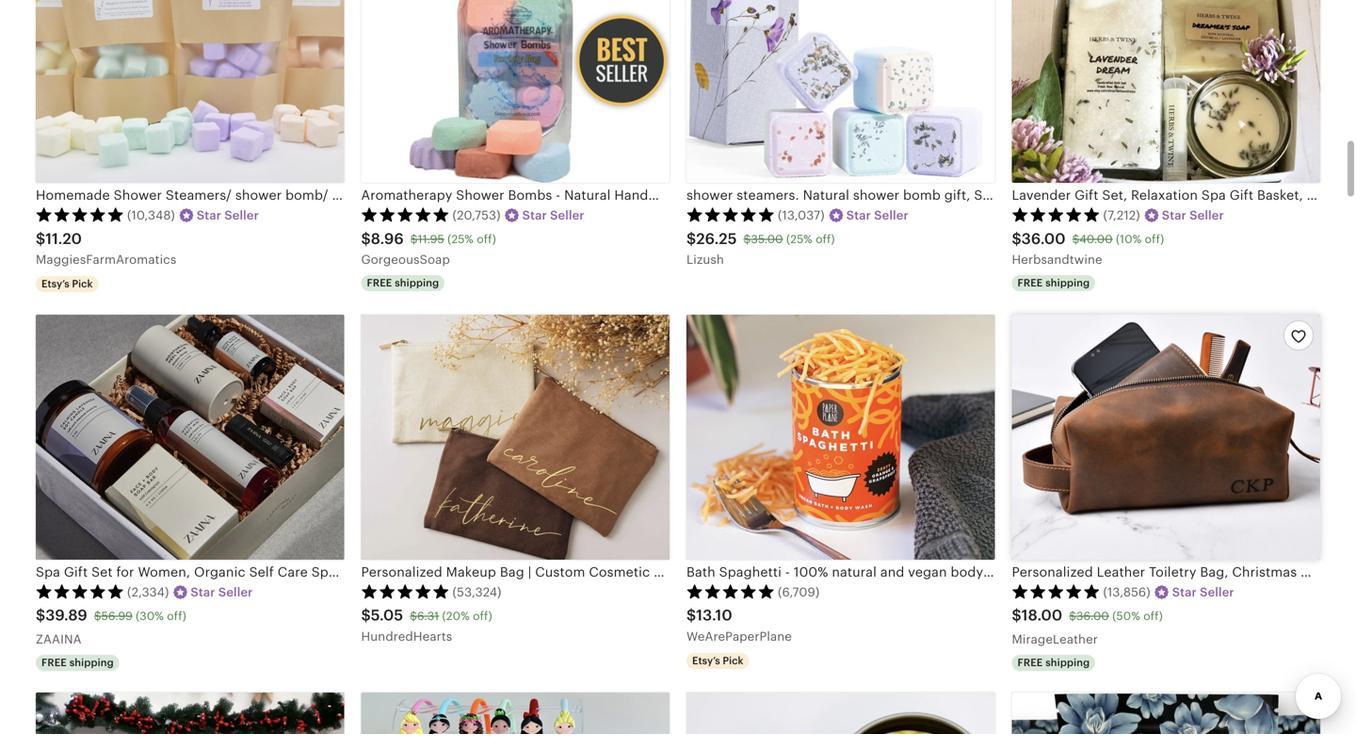 Task type: describe. For each thing, give the bounding box(es) containing it.
star seller for 36.00
[[1163, 208, 1225, 222]]

(13,856)
[[1104, 585, 1151, 599]]

star seller for 8.96
[[523, 208, 585, 222]]

etsy's pick for 13.10
[[693, 655, 744, 667]]

$ 39.89 $ 56.99 (30% off)
[[36, 607, 186, 624]]

spa gift set for women, organic self care spa gift box, handmade relaxing basket, beauty spa box kit gift, natural bath set gift for her image
[[36, 315, 344, 560]]

homemade shower steamers/ shower bomb/ menthol shower steamer/ eucalyptus peppermint/ lavender/ orange grapefruit/ rosemary lemon/ natural image
[[36, 0, 344, 183]]

free for 18.00
[[1018, 657, 1044, 669]]

pick for 11.20
[[72, 278, 93, 290]]

hundredhearts
[[361, 629, 453, 643]]

5.05
[[371, 607, 404, 624]]

shipping for 18.00
[[1046, 657, 1091, 669]]

26.25
[[697, 230, 737, 247]]

(10%
[[1117, 233, 1142, 245]]

off) for 26.25
[[816, 233, 836, 245]]

free for 8.96
[[367, 277, 392, 289]]

$ 36.00 $ 40.00 (10% off) herbsandtwine
[[1013, 230, 1165, 267]]

(25% for 8.96
[[448, 233, 474, 245]]

$ 5.05 $ 6.31 (20% off) hundredhearts
[[361, 607, 493, 643]]

bath spaghetti - 100% natural and vegan body wash image
[[687, 315, 996, 560]]

personalized makeup bag | custom cosmetic bag | birthday gifts for her | mom christmas gifts | best friend gifts | gift for women image
[[361, 315, 670, 560]]

(25% for 26.25
[[787, 233, 813, 245]]

free for 36.00
[[1018, 277, 1044, 289]]

$ 18.00 $ 36.00 (50% off)
[[1013, 607, 1164, 624]]

gorgeoussoap
[[361, 252, 450, 267]]

zaaina
[[36, 632, 82, 646]]

36.00 inside $ 36.00 $ 40.00 (10% off) herbsandtwine
[[1022, 230, 1066, 247]]

wearepaperplane
[[687, 629, 792, 643]]

star for 36.00
[[1163, 208, 1187, 222]]

natural
[[832, 565, 877, 580]]

maggiesfarmaromatics
[[36, 252, 177, 267]]

36.00 inside $ 18.00 $ 36.00 (50% off)
[[1077, 610, 1110, 622]]

star for 26.25
[[847, 208, 872, 222]]

5 out of 5 stars image for 5.05
[[361, 584, 450, 599]]

shipping for 8.96
[[395, 277, 439, 289]]

56.99
[[101, 610, 133, 622]]

11.20
[[46, 230, 82, 247]]

aromatherapy shower bombs - natural handmade shower steamers, shower fizzies, shower tablets, shower melts, shower fizzy spa shower soothers image
[[361, 0, 670, 183]]

11.95
[[418, 233, 445, 245]]

lavender gift set, relaxation spa gift basket, gifts for her, soap gift set, aromatherapy gift basket, organic spa gift set, christmas gifts image
[[1013, 0, 1321, 183]]

etsy's for 11.20
[[41, 278, 69, 290]]

5 out of 5 stars image for 36.00
[[1013, 207, 1101, 222]]

off) for 18.00
[[1144, 610, 1164, 622]]

off) for 8.96
[[477, 233, 496, 245]]

(7,212)
[[1104, 208, 1141, 222]]

(20%
[[442, 610, 470, 622]]

(50%
[[1113, 610, 1141, 622]]

39.89
[[46, 607, 87, 624]]

(20,753)
[[453, 208, 501, 222]]

(53,324)
[[453, 585, 502, 599]]

$ 26.25 $ 35.00 (25% off) lizush
[[687, 230, 836, 267]]

seller for 26.25
[[875, 208, 909, 222]]

lizush
[[687, 252, 725, 267]]

christmas gift for her, holiday gift for mom sister wife, personalized gift, silk pajama, customized pajama set, personalized gift for women image
[[36, 693, 344, 734]]

35.00
[[751, 233, 784, 245]]

etsy's for 13.10
[[693, 655, 721, 667]]

8.96
[[371, 230, 404, 247]]

$ 13.10 wearepaperplane
[[687, 607, 792, 643]]

star for 39.89
[[191, 585, 215, 599]]

star for 8.96
[[523, 208, 547, 222]]

(2,334)
[[127, 585, 169, 599]]

bug off lotion bar - natural insect repellent, solid lotion bar, body butter bar, with mango butter, beeswax, & sunflower oil image
[[687, 693, 996, 734]]

vegan
[[909, 565, 948, 580]]

seller for 18.00
[[1201, 585, 1235, 599]]

-
[[786, 565, 791, 580]]



Task type: locate. For each thing, give the bounding box(es) containing it.
1 horizontal spatial 36.00
[[1077, 610, 1110, 622]]

bath spaghetti - 100% natural and vegan body wash
[[687, 565, 1020, 580]]

(25% inside $ 8.96 $ 11.95 (25% off) gorgeoussoap
[[448, 233, 474, 245]]

off) down (13,037)
[[816, 233, 836, 245]]

$ inside $ 18.00 $ 36.00 (50% off)
[[1070, 610, 1077, 622]]

0 horizontal spatial pick
[[72, 278, 93, 290]]

free down 'gorgeoussoap'
[[367, 277, 392, 289]]

wash
[[988, 565, 1020, 580]]

off) right the "(50%"
[[1144, 610, 1164, 622]]

$ inside $ 39.89 $ 56.99 (30% off)
[[94, 610, 101, 622]]

18.00
[[1022, 607, 1063, 624]]

shipping down zaaina
[[69, 657, 114, 669]]

etsy's down the wearepaperplane
[[693, 655, 721, 667]]

(25% inside $ 26.25 $ 35.00 (25% off) lizush
[[787, 233, 813, 245]]

6.31
[[417, 610, 439, 622]]

off) inside $ 18.00 $ 36.00 (50% off)
[[1144, 610, 1164, 622]]

free down herbsandtwine
[[1018, 277, 1044, 289]]

free shipping down 'mirageleather'
[[1018, 657, 1091, 669]]

2 (25% from the left
[[787, 233, 813, 245]]

$ 8.96 $ 11.95 (25% off) gorgeoussoap
[[361, 230, 496, 267]]

seller right (20,753)
[[550, 208, 585, 222]]

1 (25% from the left
[[448, 233, 474, 245]]

star for 18.00
[[1173, 585, 1198, 599]]

5 out of 5 stars image for 39.89
[[36, 584, 124, 599]]

seller right (7,212)
[[1190, 208, 1225, 222]]

5 out of 5 stars image up 8.96
[[361, 207, 450, 222]]

free down zaaina
[[41, 657, 67, 669]]

herbsandtwine
[[1013, 252, 1103, 267]]

star seller right (2,334)
[[191, 585, 253, 599]]

1 vertical spatial etsy's
[[693, 655, 721, 667]]

100%
[[794, 565, 829, 580]]

off) right (30%
[[167, 610, 186, 622]]

pick for 13.10
[[723, 655, 744, 667]]

star seller right (10,348)
[[197, 208, 259, 222]]

star seller right (13,037)
[[847, 208, 909, 222]]

shipping down herbsandtwine
[[1046, 277, 1091, 289]]

star seller for 18.00
[[1173, 585, 1235, 599]]

1 horizontal spatial etsy's pick
[[693, 655, 744, 667]]

$ inside $ 13.10 wearepaperplane
[[687, 607, 697, 624]]

etsy's pick
[[41, 278, 93, 290], [693, 655, 744, 667]]

star seller right (20,753)
[[523, 208, 585, 222]]

5 out of 5 stars image up herbsandtwine
[[1013, 207, 1101, 222]]

star right (13,037)
[[847, 208, 872, 222]]

seller right (13,037)
[[875, 208, 909, 222]]

off)
[[477, 233, 496, 245], [816, 233, 836, 245], [1146, 233, 1165, 245], [167, 610, 186, 622], [473, 610, 493, 622], [1144, 610, 1164, 622]]

shipping for 36.00
[[1046, 277, 1091, 289]]

shipping down 'mirageleather'
[[1046, 657, 1091, 669]]

body
[[951, 565, 984, 580]]

5 out of 5 stars image up 26.25 at the top of the page
[[687, 207, 776, 222]]

1 vertical spatial 36.00
[[1077, 610, 1110, 622]]

free shipping for 18.00
[[1018, 657, 1091, 669]]

5 out of 5 stars image up 18.00
[[1013, 584, 1101, 599]]

shower steamers. natural shower bomb gift, spa gift, for her, bath gift set,  mothers day gift, gift for best friend, gift for mom image
[[687, 0, 996, 183]]

(6,709)
[[778, 585, 820, 599]]

free shipping down herbsandtwine
[[1018, 277, 1091, 289]]

star seller
[[197, 208, 259, 222], [523, 208, 585, 222], [847, 208, 909, 222], [1163, 208, 1225, 222], [191, 585, 253, 599], [1173, 585, 1235, 599]]

0 horizontal spatial etsy's pick
[[41, 278, 93, 290]]

etsy's pick down the wearepaperplane
[[693, 655, 744, 667]]

free shipping for 8.96
[[367, 277, 439, 289]]

free shipping
[[367, 277, 439, 289], [1018, 277, 1091, 289], [41, 657, 114, 669], [1018, 657, 1091, 669]]

0 horizontal spatial 36.00
[[1022, 230, 1066, 247]]

(25%
[[448, 233, 474, 245], [787, 233, 813, 245]]

seller right (2,334)
[[219, 585, 253, 599]]

5 out of 5 stars image
[[36, 207, 124, 222], [361, 207, 450, 222], [687, 207, 776, 222], [1013, 207, 1101, 222], [36, 584, 124, 599], [361, 584, 450, 599], [687, 584, 776, 599], [1013, 584, 1101, 599]]

shipping
[[395, 277, 439, 289], [1046, 277, 1091, 289], [69, 657, 114, 669], [1046, 657, 1091, 669]]

pick down "maggiesfarmaromatics"
[[72, 278, 93, 290]]

princess headband - handmade headband - hair accessories for children - princess dress up - princes doll tiara. image
[[361, 693, 670, 734]]

etsy's pick for 11.20
[[41, 278, 93, 290]]

star right (13,856)
[[1173, 585, 1198, 599]]

etsy's down 11.20
[[41, 278, 69, 290]]

star seller right (7,212)
[[1163, 208, 1225, 222]]

eucalyptus shower steamers, shower fizzies, shower bombs image
[[1013, 693, 1321, 734]]

off) for 5.05
[[473, 610, 493, 622]]

0 vertical spatial pick
[[72, 278, 93, 290]]

star right (7,212)
[[1163, 208, 1187, 222]]

off) for 39.89
[[167, 610, 186, 622]]

free down 'mirageleather'
[[1018, 657, 1044, 669]]

off) inside '$ 5.05 $ 6.31 (20% off) hundredhearts'
[[473, 610, 493, 622]]

(10,348)
[[127, 208, 175, 222]]

5 out of 5 stars image for 8.96
[[361, 207, 450, 222]]

5 out of 5 stars image up 5.05
[[361, 584, 450, 599]]

star right (2,334)
[[191, 585, 215, 599]]

bath
[[687, 565, 716, 580]]

spaghetti
[[720, 565, 782, 580]]

pick
[[72, 278, 93, 290], [723, 655, 744, 667]]

5 out of 5 stars image down spaghetti
[[687, 584, 776, 599]]

and
[[881, 565, 905, 580]]

(25% down (13,037)
[[787, 233, 813, 245]]

etsy's pick down 11.20
[[41, 278, 93, 290]]

1 horizontal spatial pick
[[723, 655, 744, 667]]

free shipping for 39.89
[[41, 657, 114, 669]]

seller for 36.00
[[1190, 208, 1225, 222]]

star
[[197, 208, 222, 222], [523, 208, 547, 222], [847, 208, 872, 222], [1163, 208, 1187, 222], [191, 585, 215, 599], [1173, 585, 1198, 599]]

(30%
[[136, 610, 164, 622]]

mirageleather
[[1013, 632, 1099, 646]]

off) right (10%
[[1146, 233, 1165, 245]]

seller
[[225, 208, 259, 222], [550, 208, 585, 222], [875, 208, 909, 222], [1190, 208, 1225, 222], [219, 585, 253, 599], [1201, 585, 1235, 599]]

star seller for 39.89
[[191, 585, 253, 599]]

shipping down 'gorgeoussoap'
[[395, 277, 439, 289]]

1 vertical spatial pick
[[723, 655, 744, 667]]

5 out of 5 stars image up 39.89
[[36, 584, 124, 599]]

etsy's
[[41, 278, 69, 290], [693, 655, 721, 667]]

(25% down (20,753)
[[448, 233, 474, 245]]

seller for 8.96
[[550, 208, 585, 222]]

0 vertical spatial etsy's
[[41, 278, 69, 290]]

free shipping down zaaina
[[41, 657, 114, 669]]

free shipping down 'gorgeoussoap'
[[367, 277, 439, 289]]

0 vertical spatial 36.00
[[1022, 230, 1066, 247]]

$ 11.20 maggiesfarmaromatics
[[36, 230, 177, 267]]

off) inside $ 39.89 $ 56.99 (30% off)
[[167, 610, 186, 622]]

free for 39.89
[[41, 657, 67, 669]]

star seller for 26.25
[[847, 208, 909, 222]]

off) for 36.00
[[1146, 233, 1165, 245]]

36.00 up herbsandtwine
[[1022, 230, 1066, 247]]

$
[[36, 230, 46, 247], [361, 230, 371, 247], [687, 230, 697, 247], [1013, 230, 1022, 247], [411, 233, 418, 245], [744, 233, 751, 245], [1073, 233, 1080, 245], [36, 607, 46, 624], [361, 607, 371, 624], [687, 607, 697, 624], [1013, 607, 1022, 624], [94, 610, 101, 622], [410, 610, 417, 622], [1070, 610, 1077, 622]]

0 horizontal spatial (25%
[[448, 233, 474, 245]]

star seller right (13,856)
[[1173, 585, 1235, 599]]

free shipping for 36.00
[[1018, 277, 1091, 289]]

36.00 left the "(50%"
[[1077, 610, 1110, 622]]

5 out of 5 stars image for 18.00
[[1013, 584, 1101, 599]]

5 out of 5 stars image up 11.20
[[36, 207, 124, 222]]

$ inside $ 11.20 maggiesfarmaromatics
[[36, 230, 46, 247]]

off) inside $ 8.96 $ 11.95 (25% off) gorgeoussoap
[[477, 233, 496, 245]]

36.00
[[1022, 230, 1066, 247], [1077, 610, 1110, 622]]

off) inside $ 36.00 $ 40.00 (10% off) herbsandtwine
[[1146, 233, 1165, 245]]

star right (10,348)
[[197, 208, 222, 222]]

seller right (13,856)
[[1201, 585, 1235, 599]]

free
[[367, 277, 392, 289], [1018, 277, 1044, 289], [41, 657, 67, 669], [1018, 657, 1044, 669]]

shipping for 39.89
[[69, 657, 114, 669]]

40.00
[[1080, 233, 1114, 245]]

pick down the wearepaperplane
[[723, 655, 744, 667]]

(13,037)
[[778, 208, 825, 222]]

off) down (20,753)
[[477, 233, 496, 245]]

0 vertical spatial etsy's pick
[[41, 278, 93, 290]]

off) down (53,324)
[[473, 610, 493, 622]]

star right (20,753)
[[523, 208, 547, 222]]

13.10
[[697, 607, 733, 624]]

5 out of 5 stars image for 26.25
[[687, 207, 776, 222]]

1 horizontal spatial (25%
[[787, 233, 813, 245]]

seller for 39.89
[[219, 585, 253, 599]]

1 horizontal spatial etsy's
[[693, 655, 721, 667]]

off) inside $ 26.25 $ 35.00 (25% off) lizush
[[816, 233, 836, 245]]

personalized leather toiletry bag, christmas gift for him, men's travel dopp kit, personalized groomsmen gift, husband, father,gifts for dad image
[[1013, 315, 1321, 560]]

1 vertical spatial etsy's pick
[[693, 655, 744, 667]]

0 horizontal spatial etsy's
[[41, 278, 69, 290]]

seller right (10,348)
[[225, 208, 259, 222]]



Task type: vqa. For each thing, say whether or not it's contained in the screenshot.
11.95
yes



